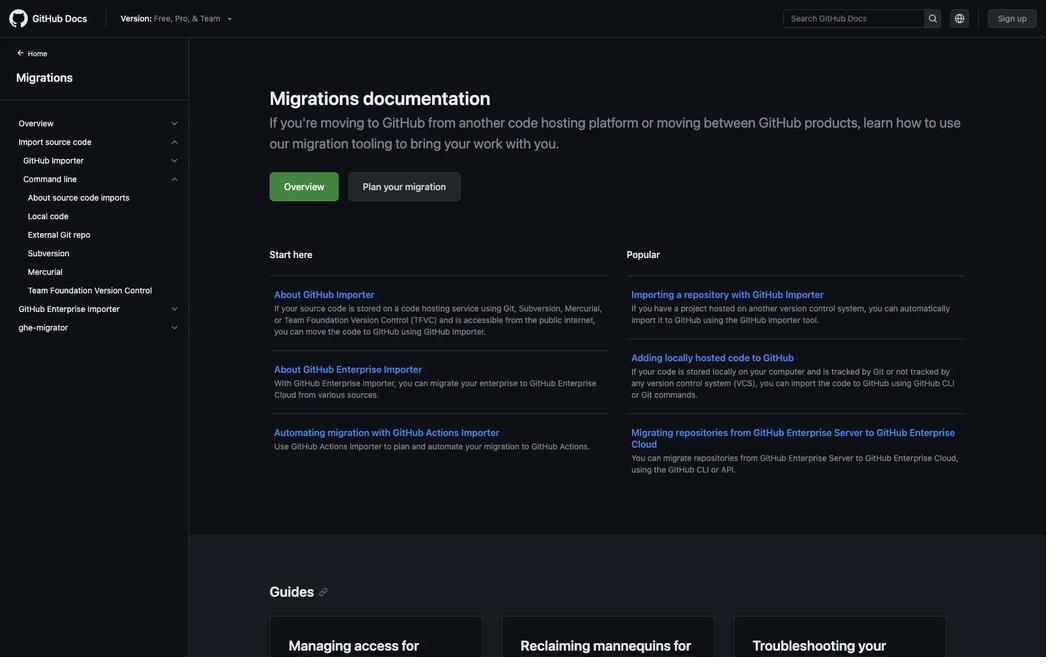 Task type: describe. For each thing, give the bounding box(es) containing it.
team foundation version control link
[[14, 281, 184, 300]]

mercurial
[[28, 267, 63, 277]]

migrate inside "about github enterprise importer with github enterprise importer, you can migrate your enterprise to github enterprise cloud from various sources."
[[431, 379, 459, 388]]

import source code element for overview
[[9, 133, 189, 300]]

migrations element
[[0, 47, 189, 656]]

popular
[[627, 249, 660, 260]]

various
[[318, 390, 345, 400]]

migrations for migrations
[[16, 70, 73, 84]]

migrations link
[[14, 68, 175, 86]]

system,
[[838, 304, 867, 313]]

your inside about github importer if your source code is stored on a code hosting service using git, subversion, mercurial, or team foundation version control (tfvc) and is accessible from the public internet, you can move the code to github using github importer.
[[282, 304, 298, 313]]

about for enterprise
[[275, 364, 301, 375]]

your inside "about github enterprise importer with github enterprise importer, you can migrate your enterprise to github enterprise cloud from various sources."
[[461, 379, 478, 388]]

using inside importing a repository with github importer if you have a project hosted on another version control system, you can automatically import it to github using the github importer tool.
[[704, 315, 724, 325]]

control inside adding locally hosted code to github if your code is stored locally on your computer and is tracked by git or not tracked by any version control system (vcs), you can import the code to github using github cli or git commands.
[[677, 379, 703, 388]]

1 horizontal spatial actions
[[426, 427, 459, 438]]

you're
[[281, 114, 318, 131]]

guides
[[270, 584, 314, 600]]

code inside 'link'
[[80, 193, 99, 203]]

github inside import source code element
[[23, 156, 49, 165]]

system
[[705, 379, 732, 388]]

managing
[[289, 638, 352, 654]]

1 vertical spatial git
[[874, 367, 885, 377]]

stored inside about github importer if your source code is stored on a code hosting service using git, subversion, mercurial, or team foundation version control (tfvc) and is accessible from the public internet, you can move the code to github using github importer.
[[357, 304, 381, 313]]

local
[[28, 212, 48, 221]]

use
[[275, 442, 289, 452]]

api.
[[722, 465, 737, 475]]

start here
[[270, 249, 313, 260]]

github importer button
[[14, 151, 184, 170]]

github importer
[[23, 156, 84, 165]]

plan
[[363, 181, 382, 192]]

control inside command line "element"
[[125, 286, 152, 295]]

command line element for line
[[9, 189, 189, 300]]

ghe-migrator
[[19, 323, 68, 333]]

version inside about github importer if your source code is stored on a code hosting service using git, subversion, mercurial, or team foundation version control (tfvc) and is accessible from the public internet, you can move the code to github using github importer.
[[351, 315, 379, 325]]

tool.
[[803, 315, 820, 325]]

sc 9kayk9 0 image for github importer
[[170, 156, 179, 165]]

mannequins
[[594, 638, 671, 654]]

the inside importing a repository with github importer if you have a project hosted on another version control system, you can automatically import it to github using the github importer tool.
[[726, 315, 738, 325]]

work
[[474, 135, 503, 151]]

sc 9kayk9 0 image for ghe-migrator
[[170, 323, 179, 333]]

&
[[192, 14, 198, 23]]

about for importer
[[275, 289, 301, 300]]

can inside migrating repositories from github enterprise server to github enterprise cloud you can migrate repositories from github enterprise server to github enterprise cloud, using the github cli or api.
[[648, 454, 662, 463]]

external git repo link
[[14, 226, 184, 244]]

adding
[[632, 353, 663, 364]]

mercurial link
[[14, 263, 184, 281]]

import inside adding locally hosted code to github if your code is stored locally on your computer and is tracked by git or not tracked by any version control system (vcs), you can import the code to github using github cli or git commands.
[[792, 379, 817, 388]]

from inside "about github enterprise importer with github enterprise importer, you can migrate your enterprise to github enterprise cloud from various sources."
[[299, 390, 316, 400]]

migration inside migrations documentation if you're moving to github from another code hosting platform or moving between github products, learn how to use our migration tooling to bring your work with you.
[[293, 135, 349, 151]]

your inside migrations documentation if you're moving to github from another code hosting platform or moving between github products, learn how to use our migration tooling to bring your work with you.
[[445, 135, 471, 151]]

here
[[293, 249, 313, 260]]

external git repo
[[28, 230, 90, 240]]

home link
[[12, 48, 66, 60]]

control inside about github importer if your source code is stored on a code hosting service using git, subversion, mercurial, or team foundation version control (tfvc) and is accessible from the public internet, you can move the code to github using github importer.
[[381, 315, 409, 325]]

code inside migrations documentation if you're moving to github from another code hosting platform or moving between github products, learn how to use our migration tooling to bring your work with you.
[[508, 114, 538, 131]]

overview button
[[14, 114, 184, 133]]

automating migration with github actions importer use github actions importer to plan and automate your migration to github actions.
[[275, 427, 591, 452]]

version: free, pro, & team
[[121, 14, 220, 23]]

importer inside about github importer if your source code is stored on a code hosting service using git, subversion, mercurial, or team foundation version control (tfvc) and is accessible from the public internet, you can move the code to github using github importer.
[[337, 289, 375, 300]]

import source code
[[19, 137, 92, 147]]

from inside migrations documentation if you're moving to github from another code hosting platform or moving between github products, learn how to use our migration tooling to bring your work with you.
[[428, 114, 456, 131]]

importer inside "about github enterprise importer with github enterprise importer, you can migrate your enterprise to github enterprise cloud from various sources."
[[384, 364, 422, 375]]

github docs link
[[9, 9, 96, 28]]

on for adding locally hosted code to github
[[739, 367, 749, 377]]

about source code imports link
[[14, 189, 184, 207]]

stored inside adding locally hosted code to github if your code is stored locally on your computer and is tracked by git or not tracked by any version control system (vcs), you can import the code to github using github cli or git commands.
[[687, 367, 711, 377]]

access
[[355, 638, 399, 654]]

plan
[[394, 442, 410, 452]]

for for access
[[402, 638, 419, 654]]

can inside adding locally hosted code to github if your code is stored locally on your computer and is tracked by git or not tracked by any version control system (vcs), you can import the code to github using github cli or git commands.
[[776, 379, 790, 388]]

git inside migrations element
[[60, 230, 71, 240]]

1 horizontal spatial git
[[642, 390, 653, 400]]

command
[[23, 174, 62, 184]]

docs
[[65, 13, 87, 24]]

repository
[[685, 289, 730, 300]]

troubleshooting your
[[753, 638, 891, 658]]

not
[[897, 367, 909, 377]]

1 horizontal spatial overview
[[284, 181, 325, 192]]

1 vertical spatial locally
[[713, 367, 737, 377]]

migrating
[[632, 427, 674, 438]]

bring
[[411, 135, 442, 151]]

our
[[270, 135, 289, 151]]

(vcs),
[[734, 379, 758, 388]]

if inside adding locally hosted code to github if your code is stored locally on your computer and is tracked by git or not tracked by any version control system (vcs), you can import the code to github using github cli or git commands.
[[632, 367, 637, 377]]

0 vertical spatial team
[[200, 14, 220, 23]]

hosting inside about github importer if your source code is stored on a code hosting service using git, subversion, mercurial, or team foundation version control (tfvc) and is accessible from the public internet, you can move the code to github using github importer.
[[422, 304, 450, 313]]

cli inside migrating repositories from github enterprise server to github enterprise cloud you can migrate repositories from github enterprise server to github enterprise cloud, using the github cli or api.
[[697, 465, 710, 475]]

github enterprise importer button
[[14, 300, 184, 319]]

with inside automating migration with github actions importer use github actions importer to plan and automate your migration to github actions.
[[372, 427, 391, 438]]

importing
[[632, 289, 675, 300]]

source inside about github importer if your source code is stored on a code hosting service using git, subversion, mercurial, or team foundation version control (tfvc) and is accessible from the public internet, you can move the code to github using github importer.
[[300, 304, 326, 313]]

and inside about github importer if your source code is stored on a code hosting service using git, subversion, mercurial, or team foundation version control (tfvc) and is accessible from the public internet, you can move the code to github using github importer.
[[440, 315, 454, 325]]

2 moving from the left
[[657, 114, 701, 131]]

sources.
[[348, 390, 379, 400]]

you inside "about github enterprise importer with github enterprise importer, you can migrate your enterprise to github enterprise cloud from various sources."
[[399, 379, 413, 388]]

0 vertical spatial locally
[[665, 353, 694, 364]]

source for about
[[53, 193, 78, 203]]

about source code imports
[[28, 193, 130, 203]]

import inside importing a repository with github importer if you have a project hosted on another version control system, you can automatically import it to github using the github importer tool.
[[632, 315, 656, 325]]

reclaiming mannequins for
[[521, 638, 692, 658]]

accessible
[[464, 315, 504, 325]]

ghe-migrator button
[[14, 319, 184, 337]]

(tfvc)
[[411, 315, 437, 325]]

you.
[[535, 135, 560, 151]]

any
[[632, 379, 645, 388]]

and inside automating migration with github actions importer use github actions importer to plan and automate your migration to github actions.
[[412, 442, 426, 452]]

overview link
[[270, 172, 339, 201]]

can inside about github importer if your source code is stored on a code hosting service using git, subversion, mercurial, or team foundation version control (tfvc) and is accessible from the public internet, you can move the code to github using github importer.
[[290, 327, 304, 337]]

line
[[64, 174, 77, 184]]

troubleshooting
[[753, 638, 856, 654]]

to inside about github importer if your source code is stored on a code hosting service using git, subversion, mercurial, or team foundation version control (tfvc) and is accessible from the public internet, you can move the code to github using github importer.
[[364, 327, 371, 337]]

version inside adding locally hosted code to github if your code is stored locally on your computer and is tracked by git or not tracked by any version control system (vcs), you can import the code to github using github cli or git commands.
[[647, 379, 674, 388]]

sc 9kayk9 0 image for github enterprise importer
[[170, 305, 179, 314]]

automatically
[[901, 304, 951, 313]]

migration right automate
[[484, 442, 520, 452]]

team inside about github importer if your source code is stored on a code hosting service using git, subversion, mercurial, or team foundation version control (tfvc) and is accessible from the public internet, you can move the code to github using github importer.
[[284, 315, 305, 325]]

team foundation version control
[[28, 286, 152, 295]]

learn
[[864, 114, 894, 131]]

actions.
[[560, 442, 591, 452]]

and inside adding locally hosted code to github if your code is stored locally on your computer and is tracked by git or not tracked by any version control system (vcs), you can import the code to github using github cli or git commands.
[[808, 367, 822, 377]]

import source code element for import source code
[[9, 151, 189, 300]]

Search GitHub Docs search field
[[785, 10, 925, 27]]

managing access for link
[[270, 616, 483, 658]]

documentation
[[363, 87, 491, 109]]

import source code button
[[14, 133, 184, 151]]

sign up link
[[989, 9, 1038, 28]]

it
[[659, 315, 663, 325]]

command line button
[[14, 170, 184, 189]]

local code
[[28, 212, 69, 221]]

hosted inside adding locally hosted code to github if your code is stored locally on your computer and is tracked by git or not tracked by any version control system (vcs), you can import the code to github using github cli or git commands.
[[696, 353, 726, 364]]

plan your migration
[[363, 181, 446, 192]]

your inside automating migration with github actions importer use github actions importer to plan and automate your migration to github actions.
[[466, 442, 482, 452]]



Task type: vqa. For each thing, say whether or not it's contained in the screenshot.
Command at the left top of the page
yes



Task type: locate. For each thing, give the bounding box(es) containing it.
1 vertical spatial migrations
[[270, 87, 359, 109]]

sc 9kayk9 0 image
[[170, 119, 179, 128], [170, 175, 179, 184], [170, 305, 179, 314], [170, 323, 179, 333]]

source up github importer
[[45, 137, 71, 147]]

migrations for migrations documentation if you're moving to github from another code hosting platform or moving between github products, learn how to use our migration tooling to bring your work with you.
[[270, 87, 359, 109]]

1 vertical spatial server
[[830, 454, 854, 463]]

control inside importing a repository with github importer if you have a project hosted on another version control system, you can automatically import it to github using the github importer tool.
[[810, 304, 836, 313]]

can down computer
[[776, 379, 790, 388]]

git down any
[[642, 390, 653, 400]]

actions
[[426, 427, 459, 438], [320, 442, 348, 452]]

version:
[[121, 14, 152, 23]]

by left "not"
[[863, 367, 872, 377]]

hosted up the system on the right of the page
[[696, 353, 726, 364]]

using down project
[[704, 315, 724, 325]]

migration down the you're
[[293, 135, 349, 151]]

import source code element containing import source code
[[9, 133, 189, 300]]

free,
[[154, 14, 173, 23]]

for right mannequins
[[674, 638, 692, 654]]

actions up automate
[[426, 427, 459, 438]]

and right plan
[[412, 442, 426, 452]]

you inside adding locally hosted code to github if your code is stored locally on your computer and is tracked by git or not tracked by any version control system (vcs), you can import the code to github using github cli or git commands.
[[761, 379, 774, 388]]

actions down the "automating"
[[320, 442, 348, 452]]

foundation inside about github importer if your source code is stored on a code hosting service using git, subversion, mercurial, or team foundation version control (tfvc) and is accessible from the public internet, you can move the code to github using github importer.
[[307, 315, 349, 325]]

1 vertical spatial control
[[677, 379, 703, 388]]

if up any
[[632, 367, 637, 377]]

1 horizontal spatial hosting
[[542, 114, 586, 131]]

control up tool.
[[810, 304, 836, 313]]

to inside importing a repository with github importer if you have a project hosted on another version control system, you can automatically import it to github using the github importer tool.
[[666, 315, 673, 325]]

0 horizontal spatial for
[[402, 638, 419, 654]]

2 by from the left
[[942, 367, 951, 377]]

if down importing
[[632, 304, 637, 313]]

1 for from the left
[[402, 638, 419, 654]]

about inside about source code imports 'link'
[[28, 193, 50, 203]]

you left move
[[275, 327, 288, 337]]

code inside 'dropdown button'
[[73, 137, 92, 147]]

cloud down migrating
[[632, 439, 658, 450]]

moving left "between"
[[657, 114, 701, 131]]

for right access on the bottom left of the page
[[402, 638, 419, 654]]

1 import source code element from the top
[[9, 133, 189, 300]]

1 horizontal spatial stored
[[687, 367, 711, 377]]

0 vertical spatial overview
[[19, 119, 54, 128]]

reclaiming
[[521, 638, 591, 654]]

a inside about github importer if your source code is stored on a code hosting service using git, subversion, mercurial, or team foundation version control (tfvc) and is accessible from the public internet, you can move the code to github using github importer.
[[395, 304, 399, 313]]

1 horizontal spatial locally
[[713, 367, 737, 377]]

2 vertical spatial with
[[372, 427, 391, 438]]

1 vertical spatial about
[[275, 289, 301, 300]]

overview down the our at left
[[284, 181, 325, 192]]

0 vertical spatial git
[[60, 230, 71, 240]]

overview inside dropdown button
[[19, 119, 54, 128]]

adding locally hosted code to github if your code is stored locally on your computer and is tracked by git or not tracked by any version control system (vcs), you can import the code to github using github cli or git commands.
[[632, 353, 955, 400]]

0 horizontal spatial tracked
[[832, 367, 860, 377]]

1 vertical spatial source
[[53, 193, 78, 203]]

can right importer,
[[415, 379, 428, 388]]

between
[[704, 114, 756, 131]]

can right you
[[648, 454, 662, 463]]

computer
[[769, 367, 806, 377]]

have
[[655, 304, 673, 313]]

None search field
[[784, 9, 942, 28]]

home
[[28, 49, 47, 57]]

migrate down migrating
[[664, 454, 692, 463]]

2 sc 9kayk9 0 image from the top
[[170, 156, 179, 165]]

control left "(tfvc)"
[[381, 315, 409, 325]]

search image
[[929, 14, 938, 23]]

0 vertical spatial hosting
[[542, 114, 586, 131]]

about inside "about github enterprise importer with github enterprise importer, you can migrate your enterprise to github enterprise cloud from various sources."
[[275, 364, 301, 375]]

the inside adding locally hosted code to github if your code is stored locally on your computer and is tracked by git or not tracked by any version control system (vcs), you can import the code to github using github cli or git commands.
[[819, 379, 831, 388]]

source
[[45, 137, 71, 147], [53, 193, 78, 203], [300, 304, 326, 313]]

version
[[94, 286, 122, 295], [351, 315, 379, 325]]

0 vertical spatial with
[[506, 135, 531, 151]]

from inside about github importer if your source code is stored on a code hosting service using git, subversion, mercurial, or team foundation version control (tfvc) and is accessible from the public internet, you can move the code to github using github importer.
[[506, 315, 523, 325]]

automate
[[428, 442, 464, 452]]

1 vertical spatial hosted
[[696, 353, 726, 364]]

the inside migrating repositories from github enterprise server to github enterprise cloud you can migrate repositories from github enterprise server to github enterprise cloud, using the github cli or api.
[[654, 465, 667, 475]]

4 sc 9kayk9 0 image from the top
[[170, 323, 179, 333]]

with
[[275, 379, 292, 388]]

version up tool.
[[780, 304, 808, 313]]

migrate left enterprise
[[431, 379, 459, 388]]

import
[[19, 137, 43, 147]]

0 horizontal spatial import
[[632, 315, 656, 325]]

1 vertical spatial overview
[[284, 181, 325, 192]]

1 horizontal spatial import
[[792, 379, 817, 388]]

another inside importing a repository with github importer if you have a project hosted on another version control system, you can automatically import it to github using the github importer tool.
[[749, 304, 778, 313]]

1 horizontal spatial tracked
[[911, 367, 940, 377]]

sc 9kayk9 0 image inside github importer dropdown button
[[170, 156, 179, 165]]

1 horizontal spatial foundation
[[307, 315, 349, 325]]

internet,
[[565, 315, 596, 325]]

0 horizontal spatial control
[[677, 379, 703, 388]]

1 vertical spatial hosting
[[422, 304, 450, 313]]

import source code element
[[9, 133, 189, 300], [9, 151, 189, 300]]

up
[[1018, 14, 1028, 23]]

0 vertical spatial repositories
[[676, 427, 729, 438]]

1 horizontal spatial migrations
[[270, 87, 359, 109]]

start
[[270, 249, 291, 260]]

1 vertical spatial team
[[28, 286, 48, 295]]

sign
[[999, 14, 1016, 23]]

migration down the sources.
[[328, 427, 370, 438]]

if inside about github importer if your source code is stored on a code hosting service using git, subversion, mercurial, or team foundation version control (tfvc) and is accessible from the public internet, you can move the code to github using github importer.
[[275, 304, 279, 313]]

hosted down repository on the top right of page
[[710, 304, 736, 313]]

can left move
[[290, 327, 304, 337]]

hosting up "(tfvc)"
[[422, 304, 450, 313]]

importer
[[52, 156, 84, 165], [337, 289, 375, 300], [786, 289, 824, 300], [88, 304, 120, 314], [769, 315, 801, 325], [384, 364, 422, 375], [462, 427, 500, 438], [350, 442, 382, 452]]

you right system,
[[869, 304, 883, 313]]

source inside 'dropdown button'
[[45, 137, 71, 147]]

sc 9kayk9 0 image for command line
[[170, 175, 179, 184]]

for inside the reclaiming mannequins for
[[674, 638, 692, 654]]

platform
[[589, 114, 639, 131]]

1 horizontal spatial cli
[[943, 379, 955, 388]]

about inside about github importer if your source code is stored on a code hosting service using git, subversion, mercurial, or team foundation version control (tfvc) and is accessible from the public internet, you can move the code to github using github importer.
[[275, 289, 301, 300]]

troubleshooting your link
[[734, 616, 948, 658]]

tooling
[[352, 135, 393, 151]]

on inside about github importer if your source code is stored on a code hosting service using git, subversion, mercurial, or team foundation version control (tfvc) and is accessible from the public internet, you can move the code to github using github importer.
[[383, 304, 393, 313]]

0 vertical spatial control
[[125, 286, 152, 295]]

1 vertical spatial foundation
[[307, 315, 349, 325]]

triangle down image
[[225, 14, 234, 23]]

using down "not"
[[892, 379, 912, 388]]

migrations down home link
[[16, 70, 73, 84]]

if inside importing a repository with github importer if you have a project hosted on another version control system, you can automatically import it to github using the github importer tool.
[[632, 304, 637, 313]]

with down the sources.
[[372, 427, 391, 438]]

0 vertical spatial foundation
[[50, 286, 92, 295]]

command line element
[[9, 170, 189, 300], [9, 189, 189, 300]]

commands.
[[655, 390, 698, 400]]

products,
[[805, 114, 861, 131]]

hosting up the you.
[[542, 114, 586, 131]]

source inside 'link'
[[53, 193, 78, 203]]

another inside migrations documentation if you're moving to github from another code hosting platform or moving between github products, learn how to use our migration tooling to bring your work with you.
[[459, 114, 505, 131]]

control up commands.
[[677, 379, 703, 388]]

1 sc 9kayk9 0 image from the top
[[170, 138, 179, 147]]

2 horizontal spatial team
[[284, 315, 305, 325]]

migrate inside migrating repositories from github enterprise server to github enterprise cloud you can migrate repositories from github enterprise server to github enterprise cloud, using the github cli or api.
[[664, 454, 692, 463]]

moving up tooling
[[321, 114, 365, 131]]

sc 9kayk9 0 image inside 'overview' dropdown button
[[170, 119, 179, 128]]

using up 'accessible'
[[482, 304, 502, 313]]

1 horizontal spatial version
[[780, 304, 808, 313]]

a
[[677, 289, 682, 300], [395, 304, 399, 313], [675, 304, 679, 313]]

migrate
[[431, 379, 459, 388], [664, 454, 692, 463]]

to inside "about github enterprise importer with github enterprise importer, you can migrate your enterprise to github enterprise cloud from various sources."
[[520, 379, 528, 388]]

for inside managing access for
[[402, 638, 419, 654]]

if
[[270, 114, 278, 131], [275, 304, 279, 313], [632, 304, 637, 313], [632, 367, 637, 377]]

2 vertical spatial about
[[275, 364, 301, 375]]

0 vertical spatial sc 9kayk9 0 image
[[170, 138, 179, 147]]

on inside importing a repository with github importer if you have a project hosted on another version control system, you can automatically import it to github using the github importer tool.
[[738, 304, 747, 313]]

2 vertical spatial git
[[642, 390, 653, 400]]

1 horizontal spatial and
[[440, 315, 454, 325]]

or inside migrating repositories from github enterprise server to github enterprise cloud you can migrate repositories from github enterprise server to github enterprise cloud, using the github cli or api.
[[712, 465, 719, 475]]

tracked left "not"
[[832, 367, 860, 377]]

can left automatically
[[885, 304, 899, 313]]

cloud,
[[935, 454, 959, 463]]

repo
[[73, 230, 90, 240]]

use
[[940, 114, 962, 131]]

1 vertical spatial with
[[732, 289, 751, 300]]

2 vertical spatial source
[[300, 304, 326, 313]]

source up move
[[300, 304, 326, 313]]

about down start here
[[275, 289, 301, 300]]

team inside command line "element"
[[28, 286, 48, 295]]

0 horizontal spatial foundation
[[50, 286, 92, 295]]

0 vertical spatial hosted
[[710, 304, 736, 313]]

overview
[[19, 119, 54, 128], [284, 181, 325, 192]]

using down you
[[632, 465, 652, 475]]

import
[[632, 315, 656, 325], [792, 379, 817, 388]]

you down importing
[[639, 304, 653, 313]]

sc 9kayk9 0 image inside github enterprise importer dropdown button
[[170, 305, 179, 314]]

sign up
[[999, 14, 1028, 23]]

pro,
[[175, 14, 190, 23]]

cloud inside migrating repositories from github enterprise server to github enterprise cloud you can migrate repositories from github enterprise server to github enterprise cloud, using the github cli or api.
[[632, 439, 658, 450]]

hosted inside importing a repository with github importer if you have a project hosted on another version control system, you can automatically import it to github using the github importer tool.
[[710, 304, 736, 313]]

sc 9kayk9 0 image inside import source code 'dropdown button'
[[170, 138, 179, 147]]

cloud inside "about github enterprise importer with github enterprise importer, you can migrate your enterprise to github enterprise cloud from various sources."
[[275, 390, 296, 400]]

0 horizontal spatial version
[[647, 379, 674, 388]]

0 horizontal spatial git
[[60, 230, 71, 240]]

on inside adding locally hosted code to github if your code is stored locally on your computer and is tracked by git or not tracked by any version control system (vcs), you can import the code to github using github cli or git commands.
[[739, 367, 749, 377]]

1 vertical spatial sc 9kayk9 0 image
[[170, 156, 179, 165]]

about up the local
[[28, 193, 50, 203]]

1 by from the left
[[863, 367, 872, 377]]

git left repo
[[60, 230, 71, 240]]

if down the start
[[275, 304, 279, 313]]

sc 9kayk9 0 image for import source code
[[170, 138, 179, 147]]

2 horizontal spatial and
[[808, 367, 822, 377]]

with left the you.
[[506, 135, 531, 151]]

import down computer
[[792, 379, 817, 388]]

moving
[[321, 114, 365, 131], [657, 114, 701, 131]]

importer,
[[363, 379, 397, 388]]

2 horizontal spatial git
[[874, 367, 885, 377]]

0 horizontal spatial hosting
[[422, 304, 450, 313]]

hosting inside migrations documentation if you're moving to github from another code hosting platform or moving between github products, learn how to use our migration tooling to bring your work with you.
[[542, 114, 586, 131]]

0 horizontal spatial version
[[94, 286, 122, 295]]

3 sc 9kayk9 0 image from the top
[[170, 305, 179, 314]]

migration down bring
[[406, 181, 446, 192]]

0 vertical spatial and
[[440, 315, 454, 325]]

locally right the adding
[[665, 353, 694, 364]]

0 vertical spatial migrate
[[431, 379, 459, 388]]

foundation
[[50, 286, 92, 295], [307, 315, 349, 325]]

2 command line element from the top
[[9, 189, 189, 300]]

version
[[780, 304, 808, 313], [647, 379, 674, 388]]

1 horizontal spatial migrate
[[664, 454, 692, 463]]

command line element containing about source code imports
[[9, 189, 189, 300]]

1 horizontal spatial control
[[810, 304, 836, 313]]

0 horizontal spatial cloud
[[275, 390, 296, 400]]

2 import source code element from the top
[[9, 151, 189, 300]]

your inside troubleshooting your
[[859, 638, 887, 654]]

can inside importing a repository with github importer if you have a project hosted on another version control system, you can automatically import it to github using the github importer tool.
[[885, 304, 899, 313]]

1 horizontal spatial control
[[381, 315, 409, 325]]

1 horizontal spatial with
[[506, 135, 531, 151]]

you inside about github importer if your source code is stored on a code hosting service using git, subversion, mercurial, or team foundation version control (tfvc) and is accessible from the public internet, you can move the code to github using github importer.
[[275, 327, 288, 337]]

hosting
[[542, 114, 586, 131], [422, 304, 450, 313]]

version up commands.
[[647, 379, 674, 388]]

the
[[525, 315, 538, 325], [726, 315, 738, 325], [328, 327, 340, 337], [819, 379, 831, 388], [654, 465, 667, 475]]

0 horizontal spatial by
[[863, 367, 872, 377]]

command line
[[23, 174, 77, 184]]

1 vertical spatial version
[[351, 315, 379, 325]]

or inside about github importer if your source code is stored on a code hosting service using git, subversion, mercurial, or team foundation version control (tfvc) and is accessible from the public internet, you can move the code to github using github importer.
[[275, 315, 282, 325]]

enterprise
[[47, 304, 85, 314], [337, 364, 382, 375], [322, 379, 361, 388], [559, 379, 597, 388], [787, 427, 833, 438], [910, 427, 956, 438], [789, 454, 827, 463], [894, 454, 933, 463]]

sc 9kayk9 0 image for overview
[[170, 119, 179, 128]]

0 vertical spatial actions
[[426, 427, 459, 438]]

import left it
[[632, 315, 656, 325]]

0 vertical spatial version
[[780, 304, 808, 313]]

about
[[28, 193, 50, 203], [275, 289, 301, 300], [275, 364, 301, 375]]

0 horizontal spatial locally
[[665, 353, 694, 364]]

0 horizontal spatial control
[[125, 286, 152, 295]]

migrating repositories from github enterprise server to github enterprise cloud you can migrate repositories from github enterprise server to github enterprise cloud, using the github cli or api.
[[632, 427, 959, 475]]

cli inside adding locally hosted code to github if your code is stored locally on your computer and is tracked by git or not tracked by any version control system (vcs), you can import the code to github using github cli or git commands.
[[943, 379, 955, 388]]

you right (vcs),
[[761, 379, 774, 388]]

0 vertical spatial import
[[632, 315, 656, 325]]

external
[[28, 230, 58, 240]]

code
[[508, 114, 538, 131], [73, 137, 92, 147], [80, 193, 99, 203], [50, 212, 69, 221], [328, 304, 347, 313], [401, 304, 420, 313], [343, 327, 361, 337], [729, 353, 750, 364], [658, 367, 676, 377], [833, 379, 852, 388]]

2 sc 9kayk9 0 image from the top
[[170, 175, 179, 184]]

1 horizontal spatial version
[[351, 315, 379, 325]]

1 vertical spatial cli
[[697, 465, 710, 475]]

about up 'with'
[[275, 364, 301, 375]]

0 horizontal spatial cli
[[697, 465, 710, 475]]

source for import
[[45, 137, 71, 147]]

service
[[452, 304, 479, 313]]

about for code
[[28, 193, 50, 203]]

importer.
[[453, 327, 487, 337]]

0 horizontal spatial overview
[[19, 119, 54, 128]]

github
[[32, 13, 63, 24], [383, 114, 425, 131], [759, 114, 802, 131], [23, 156, 49, 165], [303, 289, 334, 300], [753, 289, 784, 300], [19, 304, 45, 314], [675, 315, 702, 325], [741, 315, 767, 325], [373, 327, 400, 337], [424, 327, 450, 337], [764, 353, 795, 364], [303, 364, 334, 375], [294, 379, 320, 388], [530, 379, 556, 388], [864, 379, 890, 388], [914, 379, 941, 388], [393, 427, 424, 438], [754, 427, 785, 438], [877, 427, 908, 438], [291, 442, 318, 452], [532, 442, 558, 452], [761, 454, 787, 463], [866, 454, 892, 463], [669, 465, 695, 475]]

0 vertical spatial version
[[94, 286, 122, 295]]

with inside migrations documentation if you're moving to github from another code hosting platform or moving between github products, learn how to use our migration tooling to bring your work with you.
[[506, 135, 531, 151]]

guides link
[[270, 584, 328, 600]]

or inside migrations documentation if you're moving to github from another code hosting platform or moving between github products, learn how to use our migration tooling to bring your work with you.
[[642, 114, 654, 131]]

you
[[639, 304, 653, 313], [869, 304, 883, 313], [275, 327, 288, 337], [399, 379, 413, 388], [761, 379, 774, 388]]

another
[[459, 114, 505, 131], [749, 304, 778, 313]]

with inside importing a repository with github importer if you have a project hosted on another version control system, you can automatically import it to github using the github importer tool.
[[732, 289, 751, 300]]

2 for from the left
[[674, 638, 692, 654]]

migrations inside migrations documentation if you're moving to github from another code hosting platform or moving between github products, learn how to use our migration tooling to bring your work with you.
[[270, 87, 359, 109]]

1 vertical spatial cloud
[[632, 439, 658, 450]]

local code link
[[14, 207, 184, 226]]

sc 9kayk9 0 image inside 'ghe-migrator' dropdown button
[[170, 323, 179, 333]]

1 vertical spatial import
[[792, 379, 817, 388]]

1 horizontal spatial for
[[674, 638, 692, 654]]

0 horizontal spatial migrations
[[16, 70, 73, 84]]

control
[[810, 304, 836, 313], [677, 379, 703, 388]]

by right "not"
[[942, 367, 951, 377]]

command line element for importer
[[9, 170, 189, 300]]

foundation up github enterprise importer
[[50, 286, 92, 295]]

sc 9kayk9 0 image
[[170, 138, 179, 147], [170, 156, 179, 165]]

1 horizontal spatial cloud
[[632, 439, 658, 450]]

or
[[642, 114, 654, 131], [275, 315, 282, 325], [887, 367, 895, 377], [632, 390, 640, 400], [712, 465, 719, 475]]

0 vertical spatial source
[[45, 137, 71, 147]]

git
[[60, 230, 71, 240], [874, 367, 885, 377], [642, 390, 653, 400]]

subversion,
[[519, 304, 563, 313]]

enterprise inside dropdown button
[[47, 304, 85, 314]]

if up the our at left
[[270, 114, 278, 131]]

using inside migrating repositories from github enterprise server to github enterprise cloud you can migrate repositories from github enterprise server to github enterprise cloud, using the github cli or api.
[[632, 465, 652, 475]]

1 moving from the left
[[321, 114, 365, 131]]

and down the service
[[440, 315, 454, 325]]

tracked right "not"
[[911, 367, 940, 377]]

0 vertical spatial another
[[459, 114, 505, 131]]

1 horizontal spatial team
[[200, 14, 220, 23]]

about github importer if your source code is stored on a code hosting service using git, subversion, mercurial, or team foundation version control (tfvc) and is accessible from the public internet, you can move the code to github using github importer.
[[275, 289, 603, 337]]

1 vertical spatial migrate
[[664, 454, 692, 463]]

0 horizontal spatial migrate
[[431, 379, 459, 388]]

0 horizontal spatial and
[[412, 442, 426, 452]]

1 tracked from the left
[[832, 367, 860, 377]]

0 horizontal spatial another
[[459, 114, 505, 131]]

using inside adding locally hosted code to github if your code is stored locally on your computer and is tracked by git or not tracked by any version control system (vcs), you can import the code to github using github cli or git commands.
[[892, 379, 912, 388]]

select language: current language is english image
[[956, 14, 965, 23]]

with right repository on the top right of page
[[732, 289, 751, 300]]

sc 9kayk9 0 image inside 'command line' dropdown button
[[170, 175, 179, 184]]

cli
[[943, 379, 955, 388], [697, 465, 710, 475]]

2 vertical spatial and
[[412, 442, 426, 452]]

for for mannequins
[[674, 638, 692, 654]]

0 horizontal spatial actions
[[320, 442, 348, 452]]

reclaiming mannequins for link
[[502, 616, 716, 658]]

1 vertical spatial and
[[808, 367, 822, 377]]

1 vertical spatial control
[[381, 315, 409, 325]]

plan your migration link
[[349, 172, 461, 201]]

project
[[681, 304, 708, 313]]

and right computer
[[808, 367, 822, 377]]

0 vertical spatial stored
[[357, 304, 381, 313]]

0 vertical spatial control
[[810, 304, 836, 313]]

locally up the system on the right of the page
[[713, 367, 737, 377]]

subversion
[[28, 249, 69, 258]]

if inside migrations documentation if you're moving to github from another code hosting platform or moving between github products, learn how to use our migration tooling to bring your work with you.
[[270, 114, 278, 131]]

with
[[506, 135, 531, 151], [732, 289, 751, 300], [372, 427, 391, 438]]

2 tracked from the left
[[911, 367, 940, 377]]

import source code element containing github importer
[[9, 151, 189, 300]]

migrator
[[36, 323, 68, 333]]

git left "not"
[[874, 367, 885, 377]]

1 command line element from the top
[[9, 170, 189, 300]]

subversion link
[[14, 244, 184, 263]]

foundation inside command line "element"
[[50, 286, 92, 295]]

hosted
[[710, 304, 736, 313], [696, 353, 726, 364]]

0 horizontal spatial moving
[[321, 114, 365, 131]]

control down mercurial link
[[125, 286, 152, 295]]

enterprise
[[480, 379, 518, 388]]

can inside "about github enterprise importer with github enterprise importer, you can migrate your enterprise to github enterprise cloud from various sources."
[[415, 379, 428, 388]]

1 horizontal spatial moving
[[657, 114, 701, 131]]

imports
[[101, 193, 130, 203]]

2 vertical spatial team
[[284, 315, 305, 325]]

overview up import
[[19, 119, 54, 128]]

migrations
[[16, 70, 73, 84], [270, 87, 359, 109]]

1 vertical spatial repositories
[[695, 454, 739, 463]]

stored
[[357, 304, 381, 313], [687, 367, 711, 377]]

how
[[897, 114, 922, 131]]

using down "(tfvc)"
[[402, 327, 422, 337]]

0 vertical spatial about
[[28, 193, 50, 203]]

version inside importing a repository with github importer if you have a project hosted on another version control system, you can automatically import it to github using the github importer tool.
[[780, 304, 808, 313]]

cloud down 'with'
[[275, 390, 296, 400]]

1 vertical spatial actions
[[320, 442, 348, 452]]

foundation up move
[[307, 315, 349, 325]]

version inside team foundation version control link
[[94, 286, 122, 295]]

1 horizontal spatial another
[[749, 304, 778, 313]]

git,
[[504, 304, 517, 313]]

on for importing a repository with github importer
[[738, 304, 747, 313]]

0 vertical spatial cli
[[943, 379, 955, 388]]

migration
[[293, 135, 349, 151], [406, 181, 446, 192], [328, 427, 370, 438], [484, 442, 520, 452]]

1 sc 9kayk9 0 image from the top
[[170, 119, 179, 128]]

is
[[349, 304, 355, 313], [456, 315, 462, 325], [679, 367, 685, 377], [824, 367, 830, 377]]

0 vertical spatial server
[[835, 427, 864, 438]]

migrations up the you're
[[270, 87, 359, 109]]

command line element containing command line
[[9, 170, 189, 300]]

1 vertical spatial version
[[647, 379, 674, 388]]

0 vertical spatial cloud
[[275, 390, 296, 400]]

you right importer,
[[399, 379, 413, 388]]

source down line
[[53, 193, 78, 203]]



